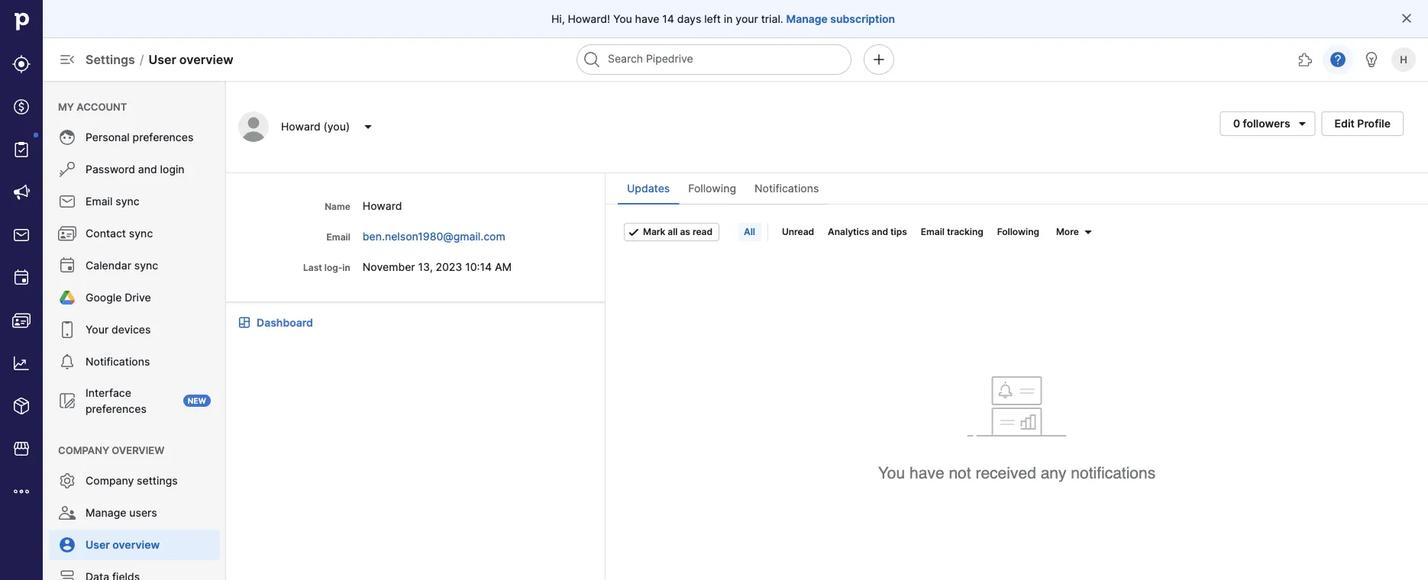Task type: vqa. For each thing, say whether or not it's contained in the screenshot.
the Edit Profile
yes



Task type: describe. For each thing, give the bounding box(es) containing it.
user overview menu item
[[43, 530, 226, 561]]

last
[[303, 262, 322, 273]]

trial.
[[761, 12, 783, 25]]

color primary image
[[1401, 12, 1413, 24]]

quick add image
[[870, 50, 888, 69]]

0 horizontal spatial have
[[635, 12, 659, 25]]

as
[[680, 226, 690, 238]]

color undefined image for password and login
[[58, 160, 76, 179]]

preferences for interface
[[86, 403, 146, 415]]

devices
[[112, 323, 151, 336]]

edit
[[1335, 117, 1355, 130]]

0 vertical spatial in
[[724, 12, 733, 25]]

color undefined image for personal preferences
[[58, 128, 76, 147]]

november
[[363, 260, 415, 273]]

contact sync
[[86, 227, 153, 240]]

0 vertical spatial manage
[[786, 12, 828, 25]]

my account
[[58, 101, 127, 113]]

color undefined image for notifications
[[58, 353, 76, 371]]

manage users
[[86, 507, 157, 520]]

menu toggle image
[[58, 50, 76, 69]]

color undefined image for user overview
[[58, 536, 76, 555]]

(you)
[[323, 120, 350, 133]]

color undefined image for manage users
[[58, 504, 76, 522]]

password
[[86, 163, 135, 176]]

profile
[[1358, 117, 1391, 130]]

analytics
[[828, 226, 869, 238]]

you have not received any notifications
[[878, 464, 1156, 483]]

google
[[86, 291, 122, 304]]

followers
[[1243, 117, 1290, 130]]

color undefined image for email sync
[[58, 192, 76, 211]]

deals image
[[12, 98, 31, 116]]

13,
[[418, 260, 433, 273]]

14
[[662, 12, 674, 25]]

mark all as read
[[643, 226, 713, 238]]

following inside button
[[997, 226, 1039, 238]]

notifications link
[[49, 347, 220, 377]]

new
[[188, 396, 206, 406]]

overview for user overview
[[112, 539, 160, 552]]

all button
[[738, 223, 761, 241]]

ben.nelson1980@gmail.com
[[363, 230, 505, 243]]

interface
[[86, 386, 131, 399]]

all
[[744, 226, 755, 238]]

/
[[140, 52, 144, 67]]

overview for company overview
[[112, 445, 164, 456]]

size s image
[[628, 226, 640, 238]]

contact sync link
[[49, 218, 220, 249]]

1 vertical spatial you
[[878, 464, 905, 483]]

sync for contact sync
[[129, 227, 153, 240]]

name
[[325, 201, 350, 212]]

any
[[1041, 464, 1067, 483]]

company settings
[[86, 475, 178, 488]]

more button
[[1050, 223, 1097, 241]]

google drive
[[86, 291, 151, 304]]

am
[[495, 260, 512, 273]]

email sync
[[86, 195, 140, 208]]

color undefined image for company settings
[[58, 472, 76, 490]]

company for company overview
[[58, 445, 109, 456]]

mark all as read button
[[624, 223, 719, 241]]

company overview
[[58, 445, 164, 456]]

ben.nelson1980@gmail.com link
[[363, 230, 508, 243]]

marketplace image
[[12, 440, 31, 458]]

password and login link
[[49, 154, 220, 185]]

calendar sync
[[86, 259, 158, 272]]

h
[[1400, 53, 1408, 65]]

0 vertical spatial notifications
[[755, 182, 819, 195]]

0 vertical spatial you
[[613, 12, 632, 25]]

personal preferences
[[86, 131, 194, 144]]

your devices link
[[49, 315, 220, 345]]

left
[[704, 12, 721, 25]]

home image
[[10, 10, 33, 33]]

Search Pipedrive field
[[577, 44, 852, 75]]

mark
[[643, 226, 666, 238]]

campaigns image
[[12, 183, 31, 202]]

edit profile button
[[1322, 112, 1404, 136]]

updates
[[627, 182, 670, 195]]

email tracking
[[921, 226, 984, 238]]

products image
[[12, 397, 31, 415]]

color undefined image down user overview menu item
[[58, 568, 76, 580]]

company settings link
[[49, 466, 220, 496]]

howard for howard (you)
[[281, 120, 321, 133]]

your devices
[[86, 323, 151, 336]]

login
[[160, 163, 185, 176]]

interface preferences
[[86, 386, 146, 415]]

tracking
[[947, 226, 984, 238]]

sync for calendar sync
[[134, 259, 158, 272]]

last log-in
[[303, 262, 350, 273]]

contact
[[86, 227, 126, 240]]

color undefined image for interface
[[58, 392, 76, 410]]

leads image
[[12, 55, 31, 73]]

0 vertical spatial overview
[[179, 52, 233, 67]]

user overview
[[86, 539, 160, 552]]

analytics and tips
[[828, 226, 907, 238]]

hi,
[[551, 12, 565, 25]]

email for email tracking
[[921, 226, 945, 238]]

0
[[1233, 117, 1240, 130]]

november 13, 2023 10:14 am
[[363, 260, 512, 273]]

10:14
[[465, 260, 492, 273]]

2023
[[436, 260, 462, 273]]



Task type: locate. For each thing, give the bounding box(es) containing it.
log-
[[324, 262, 342, 273]]

and left tips at the right top of the page
[[872, 226, 888, 238]]

size s image
[[1082, 226, 1094, 238]]

0 horizontal spatial following
[[688, 182, 736, 195]]

not
[[949, 464, 971, 483]]

subscription
[[830, 12, 895, 25]]

overview right /
[[179, 52, 233, 67]]

email sync link
[[49, 186, 220, 217]]

overview
[[179, 52, 233, 67], [112, 445, 164, 456], [112, 539, 160, 552]]

following up read
[[688, 182, 736, 195]]

sync down email sync link
[[129, 227, 153, 240]]

tips
[[891, 226, 907, 238]]

color undefined image inside "manage users" 'link'
[[58, 504, 76, 522]]

all
[[668, 226, 678, 238]]

1 horizontal spatial you
[[878, 464, 905, 483]]

howard (you)
[[281, 120, 350, 133]]

following button
[[991, 223, 1046, 241]]

email tracking button
[[915, 223, 990, 241]]

manage users link
[[49, 498, 220, 529]]

received
[[976, 464, 1036, 483]]

color undefined image for contact
[[58, 225, 76, 243]]

0 horizontal spatial you
[[613, 12, 632, 25]]

1 vertical spatial in
[[342, 262, 350, 273]]

user inside menu item
[[86, 539, 110, 552]]

color primary image
[[1294, 118, 1312, 130]]

notifications down your devices
[[86, 356, 150, 369]]

google drive link
[[49, 283, 220, 313]]

email inside menu
[[86, 195, 113, 208]]

company for company settings
[[86, 475, 134, 488]]

color undefined image inside email sync link
[[58, 192, 76, 211]]

color undefined image for google
[[58, 289, 76, 307]]

and for password
[[138, 163, 157, 176]]

color undefined image left interface
[[58, 392, 76, 410]]

sales inbox image
[[12, 226, 31, 244]]

color undefined image
[[58, 128, 76, 147], [58, 160, 76, 179], [58, 192, 76, 211], [58, 353, 76, 371], [58, 472, 76, 490], [58, 504, 76, 522], [58, 536, 76, 555]]

email up the contact
[[86, 195, 113, 208]]

overview down "manage users" 'link'
[[112, 539, 160, 552]]

contacts image
[[12, 312, 31, 330]]

1 vertical spatial have
[[910, 464, 944, 483]]

7 color undefined image from the top
[[58, 536, 76, 555]]

0 vertical spatial have
[[635, 12, 659, 25]]

email
[[86, 195, 113, 208], [921, 226, 945, 238], [327, 232, 350, 243]]

user overview link
[[49, 530, 220, 561]]

drive
[[125, 291, 151, 304]]

h button
[[1389, 44, 1419, 75]]

1 vertical spatial notifications
[[86, 356, 150, 369]]

color undefined image down my
[[58, 128, 76, 147]]

1 vertical spatial following
[[997, 226, 1039, 238]]

read
[[693, 226, 713, 238]]

analytics and tips button
[[822, 223, 913, 241]]

have left 14
[[635, 12, 659, 25]]

color undefined image left your
[[58, 321, 76, 339]]

personal
[[86, 131, 130, 144]]

color undefined image inside contact sync link
[[58, 225, 76, 243]]

0 horizontal spatial notifications
[[86, 356, 150, 369]]

users
[[129, 507, 157, 520]]

sync down password and login link
[[116, 195, 140, 208]]

color undefined image inside company settings link
[[58, 472, 76, 490]]

2 horizontal spatial email
[[921, 226, 945, 238]]

manage subscription link
[[786, 11, 895, 26]]

6 color undefined image from the top
[[58, 504, 76, 522]]

0 followers button
[[1220, 112, 1316, 136]]

edit profile
[[1335, 117, 1391, 130]]

howard!
[[568, 12, 610, 25]]

you right 'howard!'
[[613, 12, 632, 25]]

1 horizontal spatial following
[[997, 226, 1039, 238]]

in right last
[[342, 262, 350, 273]]

days
[[677, 12, 701, 25]]

1 vertical spatial and
[[872, 226, 888, 238]]

howard left (you) at left
[[281, 120, 321, 133]]

2 vertical spatial sync
[[134, 259, 158, 272]]

preferences down interface
[[86, 403, 146, 415]]

color undefined image for calendar
[[58, 257, 76, 275]]

1 horizontal spatial and
[[872, 226, 888, 238]]

0 horizontal spatial user
[[86, 539, 110, 552]]

preferences up "login"
[[133, 131, 194, 144]]

color undefined image left email sync
[[58, 192, 76, 211]]

2 color undefined image from the top
[[58, 160, 76, 179]]

you left "not"
[[878, 464, 905, 483]]

0 horizontal spatial manage
[[86, 507, 126, 520]]

email for email sync
[[86, 195, 113, 208]]

color undefined image inside user overview link
[[58, 536, 76, 555]]

in right left on the top of page
[[724, 12, 733, 25]]

color undefined image inside password and login link
[[58, 160, 76, 179]]

0 horizontal spatial and
[[138, 163, 157, 176]]

account
[[77, 101, 127, 113]]

user right /
[[149, 52, 176, 67]]

manage inside 'link'
[[86, 507, 126, 520]]

manage right trial.
[[786, 12, 828, 25]]

1 horizontal spatial in
[[724, 12, 733, 25]]

user
[[149, 52, 176, 67], [86, 539, 110, 552]]

0 vertical spatial following
[[688, 182, 736, 195]]

you
[[613, 12, 632, 25], [878, 464, 905, 483]]

sync for email sync
[[116, 195, 140, 208]]

your
[[86, 323, 109, 336]]

1 horizontal spatial have
[[910, 464, 944, 483]]

color undefined image left the google
[[58, 289, 76, 307]]

manage up user overview
[[86, 507, 126, 520]]

0 vertical spatial sync
[[116, 195, 140, 208]]

color undefined image down deals image
[[12, 141, 31, 159]]

0 horizontal spatial howard
[[281, 120, 321, 133]]

overview up company settings link
[[112, 445, 164, 456]]

notifications up unread
[[755, 182, 819, 195]]

color link image
[[238, 317, 251, 329]]

user down "manage users"
[[86, 539, 110, 552]]

manage
[[786, 12, 828, 25], [86, 507, 126, 520]]

dashboard
[[257, 316, 313, 329]]

sales assistant image
[[1363, 50, 1381, 69]]

and for analytics
[[872, 226, 888, 238]]

1 vertical spatial sync
[[129, 227, 153, 240]]

insights image
[[12, 354, 31, 373]]

your
[[736, 12, 758, 25]]

1 vertical spatial overview
[[112, 445, 164, 456]]

0 horizontal spatial in
[[342, 262, 350, 273]]

color undefined image left password on the top of page
[[58, 160, 76, 179]]

company
[[58, 445, 109, 456], [86, 475, 134, 488]]

email inside button
[[921, 226, 945, 238]]

more image
[[12, 483, 31, 501]]

0 vertical spatial company
[[58, 445, 109, 456]]

color undefined image right more image
[[58, 472, 76, 490]]

unread button
[[776, 223, 820, 241]]

color undefined image left "manage users"
[[58, 504, 76, 522]]

email down name
[[327, 232, 350, 243]]

1 vertical spatial manage
[[86, 507, 126, 520]]

sync up drive
[[134, 259, 158, 272]]

have left "not"
[[910, 464, 944, 483]]

following left more
[[997, 226, 1039, 238]]

1 horizontal spatial notifications
[[755, 182, 819, 195]]

and inside menu
[[138, 163, 157, 176]]

settings / user overview
[[86, 52, 233, 67]]

0 vertical spatial and
[[138, 163, 157, 176]]

notifications inside menu
[[86, 356, 150, 369]]

quick help image
[[1329, 50, 1347, 69]]

hi, howard! you have 14 days left in your  trial. manage subscription
[[551, 12, 895, 25]]

1 vertical spatial preferences
[[86, 403, 146, 415]]

have
[[635, 12, 659, 25], [910, 464, 944, 483]]

and left "login"
[[138, 163, 157, 176]]

1 horizontal spatial email
[[327, 232, 350, 243]]

color undefined image left 'calendar' on the left top
[[58, 257, 76, 275]]

1 horizontal spatial user
[[149, 52, 176, 67]]

0 horizontal spatial email
[[86, 195, 113, 208]]

color undefined image inside personal preferences link
[[58, 128, 76, 147]]

unread
[[782, 226, 814, 238]]

preferences for personal
[[133, 131, 194, 144]]

menu containing personal preferences
[[43, 81, 226, 580]]

select user image
[[359, 121, 377, 133]]

0 vertical spatial user
[[149, 52, 176, 67]]

color undefined image inside calendar sync link
[[58, 257, 76, 275]]

calendar
[[86, 259, 131, 272]]

1 vertical spatial howard
[[363, 199, 402, 212]]

4 color undefined image from the top
[[58, 353, 76, 371]]

password and login
[[86, 163, 185, 176]]

and
[[138, 163, 157, 176], [872, 226, 888, 238]]

1 horizontal spatial howard
[[363, 199, 402, 212]]

notifications
[[755, 182, 819, 195], [86, 356, 150, 369]]

following
[[688, 182, 736, 195], [997, 226, 1039, 238]]

1 vertical spatial company
[[86, 475, 134, 488]]

color undefined image inside notifications link
[[58, 353, 76, 371]]

personal preferences link
[[49, 122, 220, 153]]

color undefined image for your
[[58, 321, 76, 339]]

email left the tracking
[[921, 226, 945, 238]]

5 color undefined image from the top
[[58, 472, 76, 490]]

0 vertical spatial preferences
[[133, 131, 194, 144]]

activities image
[[12, 269, 31, 287]]

preferences
[[133, 131, 194, 144], [86, 403, 146, 415]]

1 color undefined image from the top
[[58, 128, 76, 147]]

color undefined image left the contact
[[58, 225, 76, 243]]

calendar sync link
[[49, 251, 220, 281]]

company down company overview
[[86, 475, 134, 488]]

color undefined image inside the google drive link
[[58, 289, 76, 307]]

color undefined image
[[12, 141, 31, 159], [58, 225, 76, 243], [58, 257, 76, 275], [58, 289, 76, 307], [58, 321, 76, 339], [58, 392, 76, 410], [58, 568, 76, 580]]

color undefined image left user overview
[[58, 536, 76, 555]]

overview inside menu item
[[112, 539, 160, 552]]

company up company settings
[[58, 445, 109, 456]]

howard right name
[[363, 199, 402, 212]]

menu
[[0, 0, 43, 580], [43, 81, 226, 580]]

1 vertical spatial user
[[86, 539, 110, 552]]

color undefined image inside your devices link
[[58, 321, 76, 339]]

my
[[58, 101, 74, 113]]

dashboard link
[[257, 315, 313, 331]]

2 vertical spatial overview
[[112, 539, 160, 552]]

sync
[[116, 195, 140, 208], [129, 227, 153, 240], [134, 259, 158, 272]]

more
[[1056, 226, 1079, 238]]

0 followers
[[1233, 117, 1290, 130]]

settings
[[137, 475, 178, 488]]

0 vertical spatial howard
[[281, 120, 321, 133]]

howard for howard
[[363, 199, 402, 212]]

3 color undefined image from the top
[[58, 192, 76, 211]]

notifications
[[1071, 464, 1156, 483]]

color undefined image right insights image
[[58, 353, 76, 371]]

howard
[[281, 120, 321, 133], [363, 199, 402, 212]]

and inside button
[[872, 226, 888, 238]]

1 horizontal spatial manage
[[786, 12, 828, 25]]



